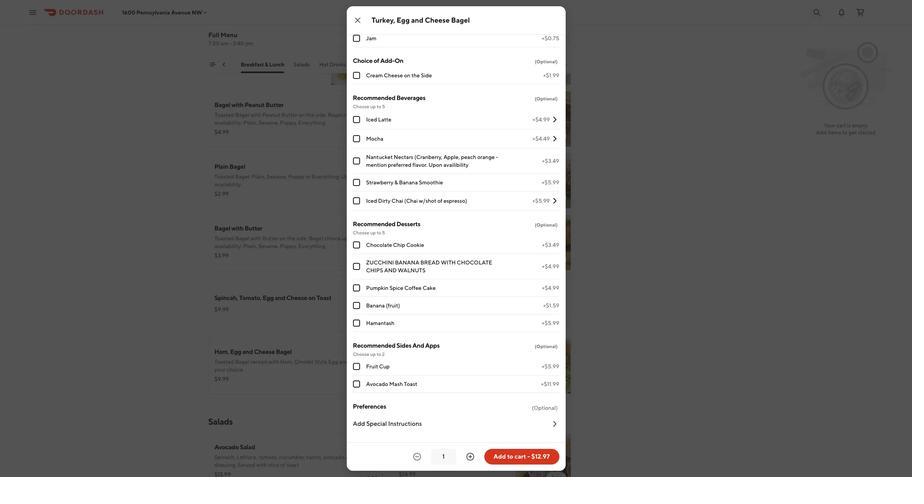 Task type: vqa. For each thing, say whether or not it's contained in the screenshot.
Poppy, to the bottom
yes



Task type: locate. For each thing, give the bounding box(es) containing it.
2 vertical spatial availability:
[[214, 243, 242, 249]]

the
[[214, 50, 224, 56]]

toasted up choice.
[[214, 359, 234, 365]]

iced left latte
[[366, 117, 377, 123]]

with inside 'avocado mash toast with eggs fresh mashed avocado, tomato, onion, lemon and  chia seeds served on 2 slices of toast and scrambled eggs on the side'
[[457, 348, 469, 356]]

0 vertical spatial +$3.49
[[542, 158, 559, 164]]

avocado mash toast with eggs image
[[516, 339, 571, 394]]

or
[[306, 174, 311, 180]]

banana up '$6.99'
[[399, 179, 418, 186]]

choice for choice of add-on
[[353, 57, 373, 65]]

1 vertical spatial omelet
[[484, 297, 503, 303]]

1 horizontal spatial side.
[[296, 235, 308, 242]]

to inside recommended beverages choose up to 5
[[377, 104, 381, 109]]

avocado up dressing. at bottom
[[214, 444, 239, 451]]

recommended inside recommended sides and apps choose up to 2
[[353, 342, 395, 350]]

style for turkey, egg and cheese bagel
[[504, 297, 516, 303]]

1 horizontal spatial mash
[[424, 348, 440, 356]]

2 recommended from the top
[[353, 221, 395, 228]]

and
[[413, 342, 424, 350]]

of inside recommended beverages group
[[438, 198, 443, 204]]

1 horizontal spatial 2
[[478, 367, 481, 373]]

1 vertical spatial style
[[504, 297, 516, 303]]

nantucket
[[366, 154, 393, 160]]

0 vertical spatial choose
[[353, 104, 369, 109]]

special down the preferences
[[366, 420, 387, 428]]

toasted down coffee
[[399, 297, 419, 303]]

eggs up patties.
[[428, 101, 442, 109]]

2 choose from the top
[[353, 230, 369, 236]]

like
[[312, 58, 321, 64]]

choose up chocolate at the bottom
[[353, 230, 369, 236]]

&
[[230, 39, 234, 47], [265, 61, 268, 68], [395, 179, 398, 186]]

hot right 'would'
[[319, 61, 329, 68]]

flavor.
[[413, 162, 428, 168]]

0 vertical spatial mash
[[424, 348, 440, 356]]

0 vertical spatial omelet
[[421, 243, 440, 249]]

up up chocolate at the bottom
[[370, 230, 376, 236]]

5 up latte
[[382, 104, 385, 109]]

zucchini
[[366, 260, 394, 266]]

& left soho's
[[395, 179, 398, 186]]

drinks:
[[330, 61, 347, 68], [394, 61, 411, 68], [520, 61, 538, 68]]

toasted inside ham, spinach, egg nd cheese on croissant toasted croissant served with ham, spinach, omelet style egg, and cheese of your choice
[[399, 235, 419, 242]]

2 horizontal spatial 2
[[496, 112, 499, 118]]

(optional) inside recommended desserts group
[[535, 222, 558, 228]]

cream up choice of add-on group
[[447, 50, 464, 56]]

choice
[[353, 2, 373, 10], [353, 57, 373, 65]]

1 horizontal spatial salad
[[414, 444, 429, 451]]

0 vertical spatial upon
[[445, 58, 458, 64]]

poppy
[[288, 174, 305, 180]]

fruit up +$1.99
[[539, 61, 551, 68]]

toast
[[420, 112, 432, 118], [399, 375, 412, 381], [287, 462, 299, 468]]

mash down "lemon"
[[389, 381, 403, 387]]

served down lettuce,
[[238, 462, 255, 468]]

1 recommended from the top
[[353, 94, 395, 102]]

your for turkey, egg and cheese bagel
[[399, 305, 410, 311]]

scroll menu navigation left image
[[221, 61, 227, 68]]

2 vertical spatial style
[[315, 359, 327, 365]]

3 drinks: from the left
[[520, 61, 538, 68]]

omelet for turkey, egg and cheese bagel
[[484, 297, 503, 303]]

0 vertical spatial side.
[[269, 58, 280, 64]]

1 horizontal spatial -
[[496, 154, 498, 160]]

everything inside bagel with peanut butter toasted bagel with peanut butter on the side. bagel choice upon availability: plain, sesame, poppy, everything $4.99 add
[[298, 120, 325, 126]]

1 drinks: from the left
[[330, 61, 347, 68]]

tuna
[[399, 444, 413, 451], [399, 454, 411, 461]]

1 horizontal spatial turkey,
[[399, 287, 419, 294]]

0 vertical spatial -
[[229, 40, 231, 47]]

fruit
[[539, 61, 551, 68], [366, 364, 378, 370]]

strawberry & banana smoothie
[[366, 179, 443, 186]]

jam inside "toast with eggs and sausage a bread toast with scrambled eggs and 2 pork sausage patties. served with butter and jam on the side"
[[399, 127, 408, 134]]

recommended inside recommended beverages choose up to 5
[[353, 94, 395, 102]]

2 horizontal spatial drinks:
[[520, 61, 538, 68]]

everything
[[439, 66, 466, 72], [298, 120, 325, 126], [298, 243, 325, 249]]

jam inside the toast & eggs the classic toast and scrambled eggs with butter and jam on the side. if you would like to replace egg yolk with the egg white please chose it below
[[242, 58, 251, 64]]

0 vertical spatial served
[[452, 120, 470, 126]]

0 vertical spatial croissant
[[490, 225, 516, 232]]

add inside your cart is empty add items to get started
[[816, 129, 827, 136]]

toasted up availability.
[[214, 174, 234, 180]]

bagel inside dialog
[[451, 16, 470, 24]]

up up fruit cup
[[370, 352, 376, 357]]

bagel melt image
[[516, 153, 571, 209]]

tuna up 'cucumber,'
[[399, 454, 411, 461]]

0 vertical spatial style
[[442, 243, 454, 249]]

availability: for peanut
[[214, 120, 242, 126]]

served inside "toast with eggs and sausage a bread toast with scrambled eggs and 2 pork sausage patties. served with butter and jam on the side"
[[452, 120, 470, 126]]

2 vertical spatial toast
[[287, 462, 299, 468]]

1 horizontal spatial drinks:
[[394, 61, 411, 68]]

add
[[366, 71, 377, 77], [551, 71, 562, 77], [816, 129, 827, 136], [366, 133, 377, 139], [551, 133, 562, 139], [366, 195, 377, 201], [551, 195, 562, 201], [366, 257, 377, 263], [366, 318, 377, 325], [551, 318, 562, 325], [366, 380, 377, 386], [551, 380, 562, 386], [353, 420, 365, 428], [494, 453, 506, 461]]

0 vertical spatial everything
[[439, 66, 466, 72]]

recommended up iced latte
[[353, 94, 395, 102]]

1 vertical spatial toast
[[399, 375, 412, 381]]

scrambled
[[445, 112, 471, 118], [423, 375, 449, 381]]

1 horizontal spatial tomato,
[[458, 359, 477, 365]]

iced
[[366, 117, 377, 123], [366, 198, 377, 204]]

white
[[294, 66, 308, 72]]

1 vertical spatial recommended
[[353, 221, 395, 228]]

on inside bagel with butter toasted bagel with butter on the side. bagel choice upon availability: plain, sesame, poppy, everything $3.99 add
[[280, 235, 286, 242]]

$9.99 down choice.
[[214, 376, 229, 382]]

turkey, egg and cheese bagel
[[372, 16, 470, 24]]

0 vertical spatial avocado
[[399, 348, 423, 356]]

scrambled down sausage
[[445, 112, 471, 118]]

cheese inside choice of add-on group
[[384, 72, 403, 79]]

+$5.99 inside recommended desserts group
[[542, 320, 559, 326]]

served
[[452, 120, 470, 126], [238, 462, 255, 468]]

& left "lunch"
[[265, 61, 268, 68]]

breakfast
[[241, 61, 264, 68]]

choose inside recommended desserts choose up to 5
[[353, 230, 369, 236]]

1 up from the top
[[370, 104, 376, 109]]

3 up from the top
[[370, 352, 376, 357]]

1 vertical spatial -
[[496, 154, 498, 160]]

tomato, up honey
[[473, 454, 493, 461]]

side down slices
[[480, 375, 490, 381]]

1 vertical spatial 5
[[382, 230, 385, 236]]

+$5.99 inside 'recommended sides and apps' group
[[542, 364, 559, 370]]

(optional) inside recommended beverages group
[[535, 96, 558, 102]]

- right am
[[229, 40, 231, 47]]

0 vertical spatial fruit
[[539, 61, 551, 68]]

empty
[[852, 122, 868, 129]]

1 vertical spatial croissant
[[420, 235, 443, 242]]

1 iced from the top
[[366, 117, 377, 123]]

2 salad from the left
[[414, 444, 429, 451]]

ham,
[[399, 225, 414, 232], [474, 235, 487, 242], [214, 348, 229, 356], [280, 359, 293, 365]]

eggs up classic
[[235, 39, 249, 47]]

1 vertical spatial butter
[[483, 120, 498, 126]]

Item Search search field
[[458, 37, 565, 45]]

$6.99
[[399, 191, 414, 197]]

everything inside bagel with butter toasted bagel with butter on the side. bagel choice upon availability: plain, sesame, poppy, everything $3.99 add
[[298, 243, 325, 249]]

1 vertical spatial &
[[265, 61, 268, 68]]

w/shot
[[419, 198, 436, 204]]

on inside ham, spinach, egg nd cheese on croissant toasted croissant served with ham, spinach, omelet style egg, and cheese of your choice
[[482, 225, 489, 232]]

side. inside the toast & eggs the classic toast and scrambled eggs with butter and jam on the side. if you would like to replace egg yolk with the egg white please chose it below
[[269, 58, 280, 64]]

everything inside bagel with cream cheese toasted bagel with cream cheese on the side. bagel choice upon availability: plain, sesame, poppy, everything
[[439, 66, 466, 72]]

toasted up side.
[[399, 50, 419, 56]]

slices
[[482, 367, 496, 373]]

1 5 from the top
[[382, 104, 385, 109]]

+$1.59
[[543, 303, 559, 309]]

bagel inside plain bagel toasted bagel: plain, sesame, poppy or everything. upon availability. $2.99 add
[[229, 163, 245, 170]]

+$3.49 inside recommended beverages group
[[542, 158, 559, 164]]

1 hot from the left
[[319, 61, 329, 68]]

hot inside hot drinks: special button
[[384, 61, 393, 68]]

to inside recommended sides and apps choose up to 2
[[377, 352, 381, 357]]

mash inside 'avocado mash toast with eggs fresh mashed avocado, tomato, onion, lemon and  chia seeds served on 2 slices of toast and scrambled eggs on the side'
[[424, 348, 440, 356]]

2 +$3.49 from the top
[[542, 242, 559, 248]]

sesame, inside bagel with cream cheese toasted bagel with cream cheese on the side. bagel choice upon availability: plain, sesame, poppy, everything
[[399, 66, 420, 72]]

None checkbox
[[353, 17, 360, 24], [353, 116, 360, 123], [353, 135, 360, 142], [353, 158, 360, 165], [353, 197, 360, 204], [353, 320, 360, 327], [353, 17, 360, 24], [353, 116, 360, 123], [353, 135, 360, 142], [353, 158, 360, 165], [353, 197, 360, 204], [353, 320, 360, 327]]

butter up orange
[[483, 120, 498, 126]]

recommended up chocolate at the bottom
[[353, 221, 395, 228]]

mash up the mashed
[[424, 348, 440, 356]]

3 recommended from the top
[[353, 342, 395, 350]]

your left choice.
[[214, 367, 226, 373]]

0 horizontal spatial served
[[238, 462, 255, 468]]

cream down turkey, egg and cheese bagel
[[429, 39, 448, 47]]

poppy, inside bagel with butter toasted bagel with butter on the side. bagel choice upon availability: plain, sesame, poppy, everything $3.99 add
[[280, 243, 297, 249]]

chips
[[366, 267, 383, 274]]

special up the side at the left of the page
[[413, 61, 431, 68]]

toasted inside ham, egg and cheese bagel toasted bagel served with ham, omelet style egg and cheese of your choice. $9.99 add
[[214, 359, 234, 365]]

0 vertical spatial +$4.99
[[533, 117, 550, 123]]

1 vertical spatial choice
[[353, 57, 373, 65]]

mash for avocado mash toast
[[389, 381, 403, 387]]

mash for avocado mash toast with eggs fresh mashed avocado, tomato, onion, lemon and  chia seeds served on 2 slices of toast and scrambled eggs on the side
[[424, 348, 440, 356]]

1 vertical spatial 2
[[382, 352, 385, 357]]

poppy, inside bagel with peanut butter toasted bagel with peanut butter on the side. bagel choice upon availability: plain, sesame, poppy, everything $4.99 add
[[280, 120, 297, 126]]

recommended for recommended beverages
[[353, 94, 395, 102]]

mash inside 'recommended sides and apps' group
[[389, 381, 403, 387]]

- inside "nantucket nectars (cranberry, apple, peach orange  - mention preferred flavor. upon availibility"
[[496, 154, 498, 160]]

$12.97
[[531, 453, 550, 461]]

upon inside bagel with cream cheese toasted bagel with cream cheese on the side. bagel choice upon availability: plain, sesame, poppy, everything
[[445, 58, 458, 64]]

2 egg from the left
[[284, 66, 293, 72]]

egg up it
[[240, 66, 250, 72]]

0 horizontal spatial &
[[230, 39, 234, 47]]

lettuce,
[[237, 454, 258, 461]]

of inside group
[[374, 2, 379, 10]]

hot drinks: special
[[384, 61, 431, 68]]

2 horizontal spatial avocado
[[399, 348, 423, 356]]

sausage
[[411, 120, 431, 126]]

plain,
[[488, 58, 502, 64], [243, 120, 257, 126], [252, 174, 266, 180], [243, 243, 257, 249]]

availability: inside bagel with butter toasted bagel with butter on the side. bagel choice upon availability: plain, sesame, poppy, everything $3.99 add
[[214, 243, 242, 249]]

if
[[281, 58, 285, 64]]

tomato,
[[458, 359, 477, 365], [259, 454, 278, 461]]

0 horizontal spatial omelet
[[294, 359, 314, 365]]

poppy, for butter
[[280, 120, 297, 126]]

2 drinks: from the left
[[394, 61, 411, 68]]

tomato, right spincah,
[[239, 294, 262, 302]]

2 vertical spatial side.
[[296, 235, 308, 242]]

fruit left 'cup'
[[366, 364, 378, 370]]

spinach, up the 'cookie'
[[415, 225, 438, 232]]

avocado inside 'recommended sides and apps' group
[[366, 381, 388, 387]]

plain, inside bagel with peanut butter toasted bagel with peanut butter on the side. bagel choice upon availability: plain, sesame, poppy, everything $4.99 add
[[243, 120, 257, 126]]

cart left is
[[836, 122, 846, 129]]

a
[[399, 112, 403, 118]]

0 vertical spatial eggs
[[472, 112, 484, 118]]

1 vertical spatial turkey,
[[399, 287, 419, 294]]

& inside recommended beverages group
[[395, 179, 398, 186]]

hot for hot drinks: special
[[384, 61, 393, 68]]

jam left $14.99
[[380, 2, 392, 10]]

5 up chocolate at the bottom
[[382, 230, 385, 236]]

strawberry
[[366, 179, 393, 186]]

tomato,
[[484, 174, 504, 180], [239, 294, 262, 302], [473, 454, 493, 461]]

nd
[[452, 225, 459, 232]]

banana
[[399, 179, 418, 186], [366, 303, 385, 309]]

0 horizontal spatial turkey,
[[372, 16, 395, 24]]

scrambled down chia
[[423, 375, 449, 381]]

to left get
[[842, 129, 848, 136]]

drinks: inside button
[[394, 61, 411, 68]]

3 choose from the top
[[353, 352, 369, 357]]

open menu image
[[28, 8, 38, 17]]

toast down "lemon"
[[399, 375, 412, 381]]

1 +$3.49 from the top
[[542, 158, 559, 164]]

$4.99 up plain
[[214, 129, 229, 135]]

nw
[[192, 9, 202, 15]]

0 horizontal spatial jam
[[366, 35, 377, 41]]

0 horizontal spatial mash
[[389, 381, 403, 387]]

your up banana
[[399, 251, 410, 257]]

0 horizontal spatial banana
[[366, 303, 385, 309]]

avocado up fresh
[[399, 348, 423, 356]]

scroll menu navigation right image
[[562, 61, 568, 68]]

5 for desserts
[[382, 230, 385, 236]]

side inside 'avocado mash toast with eggs fresh mashed avocado, tomato, onion, lemon and  chia seeds served on 2 slices of toast and scrambled eggs on the side'
[[480, 375, 490, 381]]

bagel with cream cheese image
[[516, 30, 571, 85]]

salad up a
[[414, 444, 429, 451]]

hamantash
[[366, 320, 395, 326]]

turkey, down choice of jam and  butter
[[372, 16, 395, 24]]

1 choice from the top
[[353, 2, 373, 10]]

turkey, down walnuts
[[399, 287, 419, 294]]

avocado inside avocado salad spinach, lettuce, tomato, cucumber, carrot, avocado and italian dressing. served with slice of toast
[[214, 444, 239, 451]]

up for recommended beverages
[[370, 104, 376, 109]]

your for ham, egg and cheese bagel
[[214, 367, 226, 373]]

1 salad from the left
[[240, 444, 255, 451]]

eggs up onion,
[[470, 348, 484, 356]]

1 horizontal spatial upon
[[429, 162, 442, 168]]

choice inside bagel with cream cheese toasted bagel with cream cheese on the side. bagel choice upon availability: plain, sesame, poppy, everything
[[428, 58, 444, 64]]

iced latte
[[366, 117, 391, 123]]

1600 pennsylvania avenue nw
[[122, 9, 202, 15]]

1 horizontal spatial croissant
[[490, 225, 516, 232]]

toast up sausage
[[420, 112, 432, 118]]

everything.
[[312, 174, 340, 180]]

& right am
[[230, 39, 234, 47]]

2 vertical spatial -
[[527, 453, 530, 461]]

eggs up 'would'
[[296, 50, 309, 56]]

plain, inside plain bagel toasted bagel: plain, sesame, poppy or everything. upon availability. $2.99 add
[[252, 174, 266, 180]]

toasted inside bagel with peanut butter toasted bagel with peanut butter on the side. bagel choice upon availability: plain, sesame, poppy, everything $4.99 add
[[214, 112, 234, 118]]

spinach, up dressing. at bottom
[[214, 454, 236, 461]]

recommended desserts group
[[353, 220, 559, 332]]

1 vertical spatial choose
[[353, 230, 369, 236]]

1 horizontal spatial jam
[[380, 2, 392, 10]]

drinks: right like
[[330, 61, 347, 68]]

your
[[399, 251, 410, 257], [399, 305, 410, 311], [214, 367, 226, 373]]

is
[[847, 122, 851, 129]]

up for recommended desserts
[[370, 230, 376, 236]]

banana left (fruit) on the left bottom
[[366, 303, 385, 309]]

banana inside recommended desserts group
[[366, 303, 385, 309]]

to left $12.97
[[507, 453, 513, 461]]

turkey, inside dialog
[[372, 16, 395, 24]]

add inside ham, egg and cheese bagel toasted bagel served with ham, omelet style egg and cheese of your choice. $9.99 add
[[366, 380, 377, 386]]

with inside bagel melt soho's version of pizza bagel with tomato, provolone cheese, seasoning $6.99
[[472, 174, 483, 180]]

0 vertical spatial your
[[399, 251, 410, 257]]

availability: inside bagel with cream cheese toasted bagel with cream cheese on the side. bagel choice upon availability: plain, sesame, poppy, everything
[[459, 58, 487, 64]]

1 vertical spatial scrambled
[[423, 375, 449, 381]]

beverages
[[397, 94, 426, 102]]

0 horizontal spatial drinks:
[[330, 61, 347, 68]]

2 vertical spatial recommended
[[353, 342, 395, 350]]

chia
[[426, 367, 436, 373]]

iced left dirty
[[366, 198, 377, 204]]

toasted up the 'cookie'
[[399, 235, 419, 242]]

on inside the "tuna salad plate tuna on a bed of lettuce with tomato, cucumber, boiled egg and honey mustard dressing"
[[412, 454, 419, 461]]

- right orange
[[496, 154, 498, 160]]

+$4.99 for pumpkin spice coffee cake
[[542, 285, 559, 291]]

up inside recommended desserts choose up to 5
[[370, 230, 376, 236]]

(chai
[[404, 198, 418, 204]]

1 vertical spatial avocado
[[366, 381, 388, 387]]

1 vertical spatial fruit
[[366, 364, 378, 370]]

choose up iced latte
[[353, 104, 369, 109]]

iced dirty chai (chai w/shot of espresso)
[[366, 198, 467, 204]]

2 5 from the top
[[382, 230, 385, 236]]

banana inside recommended beverages group
[[399, 179, 418, 186]]

choose for recommended beverages
[[353, 104, 369, 109]]

1 horizontal spatial avocado
[[366, 381, 388, 387]]

$9.99 down (fruit) on the left bottom
[[399, 314, 414, 321]]

avocado mash toast
[[366, 381, 417, 387]]

spinach, up $10.99 in the left of the page
[[399, 243, 420, 249]]

1 vertical spatial side
[[480, 375, 490, 381]]

2 vertical spatial turkey,
[[465, 297, 483, 303]]

choice inside group
[[353, 57, 373, 65]]

chip
[[393, 242, 405, 248]]

0 vertical spatial banana
[[399, 179, 418, 186]]

1 choose from the top
[[353, 104, 369, 109]]

1 vertical spatial $4.99
[[214, 129, 229, 135]]

0 vertical spatial 2
[[496, 112, 499, 118]]

eggs down sausage
[[472, 112, 484, 118]]

0 vertical spatial tomato,
[[484, 174, 504, 180]]

up up iced latte
[[370, 104, 376, 109]]

up inside recommended beverages choose up to 5
[[370, 104, 376, 109]]

to inside recommended desserts choose up to 5
[[377, 230, 381, 236]]

0 horizontal spatial style
[[315, 359, 327, 365]]

omelet for ham, egg and cheese bagel
[[294, 359, 314, 365]]

toasted down please at the left
[[214, 112, 234, 118]]

bagel
[[451, 16, 470, 24], [399, 39, 415, 47], [420, 50, 434, 56], [412, 58, 427, 64], [214, 101, 230, 109], [235, 112, 249, 118], [328, 112, 342, 118], [229, 163, 245, 170], [399, 163, 415, 170], [457, 174, 471, 180], [214, 225, 230, 232], [235, 235, 249, 242], [309, 235, 323, 242], [466, 287, 481, 294], [420, 297, 434, 303], [276, 348, 292, 356], [235, 359, 249, 365]]

jam up choice of add-on
[[366, 35, 377, 41]]

0 vertical spatial choice
[[353, 2, 373, 10]]

2 vertical spatial choose
[[353, 352, 369, 357]]

side down sausage
[[426, 127, 436, 134]]

to up fruit cup
[[377, 352, 381, 357]]

served down sausage
[[452, 120, 470, 126]]

choose for recommended desserts
[[353, 230, 369, 236]]

0 horizontal spatial $4.99
[[214, 129, 229, 135]]

mention
[[366, 162, 387, 168]]

served inside avocado salad spinach, lettuce, tomato, cucumber, carrot, avocado and italian dressing. served with slice of toast
[[238, 462, 255, 468]]

1 horizontal spatial fruit
[[539, 61, 551, 68]]

toasted up $3.99
[[214, 235, 234, 242]]

+$3.49
[[542, 158, 559, 164], [542, 242, 559, 248]]

$4.99 down side.
[[399, 67, 414, 74]]

1 vertical spatial tuna
[[399, 454, 411, 461]]

2 up from the top
[[370, 230, 376, 236]]

salad up lettuce,
[[240, 444, 255, 451]]

hot drinks: traditional button
[[319, 61, 374, 73]]

2 vertical spatial upon
[[342, 235, 355, 242]]

upon down (cranberry,
[[429, 162, 442, 168]]

2 choice from the top
[[353, 57, 373, 65]]

1 vertical spatial served
[[238, 462, 255, 468]]

of inside bagel melt soho's version of pizza bagel with tomato, provolone cheese, seasoning $6.99
[[436, 174, 441, 180]]

avocado down fruit cup
[[366, 381, 388, 387]]

bed
[[424, 454, 433, 461]]

1 vertical spatial jam
[[366, 35, 377, 41]]

upon for butter
[[361, 112, 374, 118]]

upon right everything.
[[341, 174, 355, 180]]

0 horizontal spatial 2
[[382, 352, 385, 357]]

cart
[[836, 122, 846, 129], [515, 453, 526, 461]]

tomato, left onion,
[[458, 359, 477, 365]]

1 vertical spatial special
[[366, 420, 387, 428]]

cream inside choice of add-on group
[[366, 72, 383, 79]]

0 horizontal spatial butter
[[214, 58, 230, 64]]

toast down cucumber,
[[287, 462, 299, 468]]

apple,
[[444, 154, 460, 160]]

choice
[[428, 58, 444, 64], [343, 112, 360, 118], [324, 235, 341, 242], [411, 251, 428, 257], [411, 305, 428, 311]]

to up chocolate at the bottom
[[377, 230, 381, 236]]

2 hot from the left
[[384, 61, 393, 68]]

toast inside "toast with eggs and sausage a bread toast with scrambled eggs and 2 pork sausage patties. served with butter and jam on the side"
[[420, 112, 432, 118]]

1 vertical spatial eggs
[[450, 375, 462, 381]]

bagel:
[[235, 174, 251, 180]]

2 vertical spatial avocado
[[214, 444, 239, 451]]

please
[[214, 74, 231, 80]]

+$4.99 inside recommended beverages group
[[533, 117, 550, 123]]

2 iced from the top
[[366, 198, 377, 204]]

omelet inside 'turkey, egg and cheese bagel toasted bagel served with turkey, omelet style egg and cheese of your choice $9.99 add'
[[484, 297, 503, 303]]

the inside bagel with butter toasted bagel with butter on the side. bagel choice upon availability: plain, sesame, poppy, everything $3.99 add
[[287, 235, 295, 242]]

jam down pork
[[399, 127, 408, 134]]

butter
[[214, 58, 230, 64], [483, 120, 498, 126]]

choice of jam and  butter group
[[353, 2, 559, 47]]

0 vertical spatial special
[[413, 61, 431, 68]]

to left scroll menu navigation left image
[[214, 66, 220, 72]]

tomato, inside avocado salad spinach, lettuce, tomato, cucumber, carrot, avocado and italian dressing. served with slice of toast
[[259, 454, 278, 461]]

1 horizontal spatial salads
[[294, 61, 310, 68]]

side.
[[269, 58, 280, 64], [316, 112, 327, 118], [296, 235, 308, 242]]

1 horizontal spatial egg
[[284, 66, 293, 72]]

0 horizontal spatial upon
[[342, 235, 355, 242]]

tomato, up slice
[[259, 454, 278, 461]]

1 vertical spatial cart
[[515, 453, 526, 461]]

cream down choice of add-on
[[366, 72, 383, 79]]

salad inside the "tuna salad plate tuna on a bed of lettuce with tomato, cucumber, boiled egg and honey mustard dressing"
[[414, 444, 429, 451]]

turkey, down chocolate
[[465, 297, 483, 303]]

1 tuna from the top
[[399, 444, 413, 451]]

your inside ham, egg and cheese bagel toasted bagel served with ham, omelet style egg and cheese of your choice. $9.99 add
[[214, 367, 226, 373]]

0 horizontal spatial cart
[[515, 453, 526, 461]]

choose up fruit cup
[[353, 352, 369, 357]]

choose
[[353, 104, 369, 109], [353, 230, 369, 236], [353, 352, 369, 357]]

your down pumpkin spice coffee cake
[[399, 305, 410, 311]]

1 vertical spatial tomato,
[[259, 454, 278, 461]]

toasted inside plain bagel toasted bagel: plain, sesame, poppy or everything. upon availability. $2.99 add
[[214, 174, 234, 180]]

5
[[382, 104, 385, 109], [382, 230, 385, 236]]

hot left on
[[384, 61, 393, 68]]

plain, inside bagel with butter toasted bagel with butter on the side. bagel choice upon availability: plain, sesame, poppy, everything $3.99 add
[[243, 243, 257, 249]]

ham, spinach, egg nd cheese on croissant image
[[516, 215, 571, 271]]

menu
[[220, 31, 237, 39]]

0 vertical spatial jam
[[380, 2, 392, 10]]

egg down you
[[284, 66, 293, 72]]

cart left $12.97
[[515, 453, 526, 461]]

0 horizontal spatial eggs
[[450, 375, 462, 381]]

of inside 'turkey, egg and cheese bagel toasted bagel served with turkey, omelet style egg and cheese of your choice $9.99 add'
[[559, 297, 564, 303]]

drinks: right "cold"
[[520, 61, 538, 68]]

full
[[208, 31, 219, 39]]

turkey, egg and cheese bagel toasted bagel served with turkey, omelet style egg and cheese of your choice $9.99 add
[[399, 287, 564, 325]]

choice of add-on
[[353, 57, 403, 65]]

a
[[420, 454, 423, 461]]

0 horizontal spatial side
[[426, 127, 436, 134]]

0 horizontal spatial avocado
[[214, 444, 239, 451]]

None checkbox
[[353, 35, 360, 42], [353, 72, 360, 79], [353, 179, 360, 186], [353, 242, 360, 249], [353, 263, 360, 270], [353, 285, 360, 292], [353, 302, 360, 309], [353, 363, 360, 370], [353, 381, 360, 388], [353, 35, 360, 42], [353, 72, 360, 79], [353, 179, 360, 186], [353, 242, 360, 249], [353, 263, 360, 270], [353, 285, 360, 292], [353, 302, 360, 309], [353, 363, 360, 370], [353, 381, 360, 388]]

toast & eggs the classic toast and scrambled eggs with butter and jam on the side. if you would like to replace egg yolk with the egg white please chose it below
[[214, 39, 321, 80]]

eggs down seeds
[[450, 375, 462, 381]]

close turkey, egg and cheese bagel image
[[353, 16, 362, 25]]

0 vertical spatial toast
[[420, 112, 432, 118]]

butter down 'the'
[[214, 58, 230, 64]]

0 vertical spatial scrambled
[[445, 112, 471, 118]]

hot
[[319, 61, 329, 68], [384, 61, 393, 68]]

on
[[485, 50, 491, 56], [252, 58, 258, 64], [404, 72, 410, 79], [299, 112, 305, 118], [409, 127, 415, 134], [482, 225, 489, 232], [280, 235, 286, 242], [308, 294, 316, 302], [471, 367, 477, 373], [463, 375, 469, 381], [412, 454, 419, 461]]

to up iced latte
[[377, 104, 381, 109]]

up
[[370, 104, 376, 109], [370, 230, 376, 236], [370, 352, 376, 357]]

1 vertical spatial upon
[[361, 112, 374, 118]]

side
[[421, 72, 432, 79]]

choice for choice of jam and  butter
[[353, 2, 373, 10]]

tomato, down orange
[[484, 174, 504, 180]]

upon for cheese
[[445, 58, 458, 64]]

recommended sides and apps choose up to 2
[[353, 342, 440, 357]]

avocado for eggs
[[399, 348, 423, 356]]

$9.99 inside 'turkey, egg and cheese bagel toasted bagel served with turkey, omelet style egg and cheese of your choice $9.99 add'
[[399, 314, 414, 321]]

drinks: for traditional
[[330, 61, 347, 68]]

tuna up decrease quantity by 1 icon
[[399, 444, 413, 451]]

recommended up fruit cup
[[353, 342, 395, 350]]

toasted
[[399, 50, 419, 56], [214, 112, 234, 118], [214, 174, 234, 180], [214, 235, 234, 242], [399, 235, 419, 242], [399, 297, 419, 303], [214, 359, 234, 365]]

bagel melt soho's version of pizza bagel with tomato, provolone cheese, seasoning $6.99
[[399, 163, 504, 197]]

- left $12.97
[[527, 453, 530, 461]]

bagel with butter toasted bagel with butter on the side. bagel choice upon availability: plain, sesame, poppy, everything $3.99 add
[[214, 225, 377, 263]]

2 vertical spatial poppy,
[[280, 243, 297, 249]]

add inside bagel with peanut butter toasted bagel with peanut butter on the side. bagel choice upon availability: plain, sesame, poppy, everything $4.99 add
[[366, 133, 377, 139]]

and
[[393, 2, 403, 10], [411, 16, 424, 24], [258, 50, 267, 56], [231, 58, 241, 64], [443, 101, 454, 109], [485, 112, 495, 118], [499, 120, 509, 126], [468, 243, 477, 249], [432, 287, 442, 294], [275, 294, 285, 302], [529, 297, 538, 303], [242, 348, 253, 356], [339, 359, 349, 365], [416, 367, 425, 373], [413, 375, 422, 381], [346, 454, 355, 461], [456, 462, 465, 468]]

upon inside "nantucket nectars (cranberry, apple, peach orange  - mention preferred flavor. upon availibility"
[[429, 162, 442, 168]]

0 horizontal spatial salads
[[208, 417, 233, 427]]



Task type: describe. For each thing, give the bounding box(es) containing it.
hot drinks: traditional
[[319, 61, 374, 68]]

cookie
[[406, 242, 424, 248]]

lunch
[[269, 61, 284, 68]]

(fruit)
[[386, 303, 400, 309]]

traditional
[[348, 61, 374, 68]]

ham, egg and cheese bagel toasted bagel served with ham, omelet style egg and cheese of your choice. $9.99 add
[[214, 348, 377, 386]]

yolk
[[251, 66, 261, 72]]

of inside ham, egg and cheese bagel toasted bagel served with ham, omelet style egg and cheese of your choice. $9.99 add
[[370, 359, 375, 365]]

honey
[[466, 462, 483, 468]]

tuna salad plate image
[[516, 434, 571, 477]]

the inside bagel with cream cheese toasted bagel with cream cheese on the side. bagel choice upon availability: plain, sesame, poppy, everything
[[492, 50, 501, 56]]

with inside ham, spinach, egg nd cheese on croissant toasted croissant served with ham, spinach, omelet style egg, and cheese of your choice
[[462, 235, 473, 242]]

sides
[[397, 342, 411, 350]]

add-
[[380, 57, 395, 65]]

recommended for recommended sides and apps
[[353, 342, 395, 350]]

side.
[[399, 58, 411, 64]]

cake
[[423, 285, 436, 291]]

poppy, for cheese
[[421, 66, 438, 72]]

1 vertical spatial spinach,
[[399, 243, 420, 249]]

availability: for cream
[[459, 58, 487, 64]]

omelet inside ham, spinach, egg nd cheese on croissant toasted croissant served with ham, spinach, omelet style egg, and cheese of your choice
[[421, 243, 440, 249]]

and inside ham, spinach, egg nd cheese on croissant toasted croissant served with ham, spinach, omelet style egg, and cheese of your choice
[[468, 243, 477, 249]]

of inside 'avocado mash toast with eggs fresh mashed avocado, tomato, onion, lemon and  chia seeds served on 2 slices of toast and scrambled eggs on the side'
[[497, 367, 502, 373]]

add inside plain bagel toasted bagel: plain, sesame, poppy or everything. upon availability. $2.99 add
[[366, 195, 377, 201]]

seasoning
[[447, 181, 473, 188]]

add to cart - $12.97
[[494, 453, 550, 461]]

2 inside 'avocado mash toast with eggs fresh mashed avocado, tomato, onion, lemon and  chia seeds served on 2 slices of toast and scrambled eggs on the side'
[[478, 367, 481, 373]]

and inside the "tuna salad plate tuna on a bed of lettuce with tomato, cucumber, boiled egg and honey mustard dressing"
[[456, 462, 465, 468]]

2 horizontal spatial turkey,
[[465, 297, 483, 303]]

pm
[[245, 40, 253, 47]]

notification bell image
[[837, 8, 847, 17]]

eggs inside "toast with eggs and sausage a bread toast with scrambled eggs and 2 pork sausage patties. served with butter and jam on the side"
[[472, 112, 484, 118]]

dressing.
[[214, 462, 237, 468]]

toasted inside bagel with butter toasted bagel with butter on the side. bagel choice upon availability: plain, sesame, poppy, everything $3.99 add
[[214, 235, 234, 242]]

butter inside the toast & eggs the classic toast and scrambled eggs with butter and jam on the side. if you would like to replace egg yolk with the egg white please chose it below
[[214, 58, 230, 64]]

add special instructions button
[[353, 414, 559, 435]]

0 vertical spatial peanut
[[245, 101, 265, 109]]

+$4.99 for zucchini banana bread with chocolate chips and walnuts
[[542, 264, 559, 270]]

replace
[[221, 66, 239, 72]]

side. inside bagel with butter toasted bagel with butter on the side. bagel choice upon availability: plain, sesame, poppy, everything $3.99 add
[[296, 235, 308, 242]]

spinach, inside avocado salad spinach, lettuce, tomato, cucumber, carrot, avocado and italian dressing. served with slice of toast
[[214, 454, 236, 461]]

butter inside "toast with eggs and sausage a bread toast with scrambled eggs and 2 pork sausage patties. served with butter and jam on the side"
[[483, 120, 498, 126]]

+$5.99 for fruit cup
[[542, 364, 559, 370]]

and inside choice of jam and  butter group
[[393, 2, 403, 10]]

side inside "toast with eggs and sausage a bread toast with scrambled eggs and 2 pork sausage patties. served with butter and jam on the side"
[[426, 127, 436, 134]]

upon inside plain bagel toasted bagel: plain, sesame, poppy or everything. upon availability. $2.99 add
[[341, 174, 355, 180]]

cold
[[507, 61, 519, 68]]

on
[[395, 57, 403, 65]]

bagel with cream cheese toasted bagel with cream cheese on the side. bagel choice upon availability: plain, sesame, poppy, everything
[[399, 39, 502, 72]]

choice inside 'turkey, egg and cheese bagel toasted bagel served with turkey, omelet style egg and cheese of your choice $9.99 add'
[[411, 305, 428, 311]]

your cart is empty add items to get started
[[816, 122, 876, 136]]

sandwiches button
[[202, 61, 231, 73]]

tomato, inside the "tuna salad plate tuna on a bed of lettuce with tomato, cucumber, boiled egg and honey mustard dressing"
[[473, 454, 493, 461]]

$9.99 down pork
[[399, 129, 414, 135]]

(optional) for fruit cup
[[535, 344, 558, 350]]

soho's
[[399, 174, 415, 180]]

availibility
[[444, 162, 469, 168]]

chai
[[392, 198, 403, 204]]

nectars
[[394, 154, 413, 160]]

egg inside the "tuna salad plate tuna on a bed of lettuce with tomato, cucumber, boiled egg and honey mustard dressing"
[[445, 462, 455, 468]]

iced for iced dirty chai (chai w/shot of espresso)
[[366, 198, 377, 204]]

recommended for recommended desserts
[[353, 221, 395, 228]]

upon inside bagel with butter toasted bagel with butter on the side. bagel choice upon availability: plain, sesame, poppy, everything $3.99 add
[[342, 235, 355, 242]]

slice
[[268, 462, 279, 468]]

- inside full menu 7:30 am - 3:40 pm
[[229, 40, 231, 47]]

plain bagel toasted bagel: plain, sesame, poppy or everything. upon availability. $2.99 add
[[214, 163, 377, 201]]

served inside 'turkey, egg and cheese bagel toasted bagel served with turkey, omelet style egg and cheese of your choice $9.99 add'
[[435, 297, 452, 303]]

1 vertical spatial peanut
[[262, 112, 280, 118]]

toast inside 'recommended sides and apps' group
[[404, 381, 417, 387]]

egg,
[[455, 243, 467, 249]]

1600 pennsylvania avenue nw button
[[122, 9, 208, 15]]

recommended sides and apps group
[[353, 342, 559, 393]]

of inside ham, spinach, egg nd cheese on croissant toasted croissant served with ham, spinach, omelet style egg, and cheese of your choice
[[498, 243, 503, 249]]

toast with eggs and sausage a bread toast with scrambled eggs and 2 pork sausage patties. served with butter and jam on the side
[[399, 101, 509, 134]]

1 vertical spatial cream
[[447, 50, 464, 56]]

lemon
[[399, 367, 415, 373]]

the inside choice of add-on group
[[412, 72, 420, 79]]

2 tuna from the top
[[399, 454, 411, 461]]

add inside add special instructions button
[[353, 420, 365, 428]]

style inside ham, spinach, egg nd cheese on croissant toasted croissant served with ham, spinach, omelet style egg, and cheese of your choice
[[442, 243, 454, 249]]

$14.99
[[399, 5, 416, 12]]

(optional) for iced latte
[[535, 96, 558, 102]]

patties.
[[432, 120, 451, 126]]

everything for cheese
[[439, 66, 466, 72]]

turkey, egg and cheese bagel dialog
[[347, 0, 566, 471]]

increase quantity by 1 image
[[465, 452, 475, 462]]

bread
[[421, 260, 440, 266]]

toast & eggs image
[[331, 30, 387, 85]]

on inside the toast & eggs the classic toast and scrambled eggs with butter and jam on the side. if you would like to replace egg yolk with the egg white please chose it below
[[252, 58, 258, 64]]

pumpkin
[[366, 285, 389, 291]]

served inside ham, egg and cheese bagel toasted bagel served with ham, omelet style egg and cheese of your choice. $9.99 add
[[251, 359, 267, 365]]

2 inside recommended sides and apps choose up to 2
[[382, 352, 385, 357]]

on inside "toast with eggs and sausage a bread toast with scrambled eggs and 2 pork sausage patties. served with butter and jam on the side"
[[409, 127, 415, 134]]

scrambled inside "toast with eggs and sausage a bread toast with scrambled eggs and 2 pork sausage patties. served with butter and jam on the side"
[[445, 112, 471, 118]]

fruit inside button
[[539, 61, 551, 68]]

with inside 'turkey, egg and cheese bagel toasted bagel served with turkey, omelet style egg and cheese of your choice $9.99 add'
[[453, 297, 464, 303]]

turkey, for turkey, egg and cheese bagel
[[372, 16, 395, 24]]

get
[[849, 129, 857, 136]]

toast inside avocado salad spinach, lettuce, tomato, cucumber, carrot, avocado and italian dressing. served with slice of toast
[[287, 462, 299, 468]]

sesame, inside plain bagel toasted bagel: plain, sesame, poppy or everything. upon availability. $2.99 add
[[267, 174, 287, 180]]

1 vertical spatial salads
[[208, 417, 233, 427]]

cart inside add to cart - $12.97 button
[[515, 453, 526, 461]]

$9.99 inside ham, egg and cheese bagel toasted bagel served with ham, omelet style egg and cheese of your choice. $9.99 add
[[214, 376, 229, 382]]

apps
[[425, 342, 440, 350]]

classic
[[225, 50, 242, 56]]

cream cheese on the side
[[366, 72, 432, 79]]

drinks: for special
[[394, 61, 411, 68]]

banana (fruit)
[[366, 303, 400, 309]]

of inside group
[[374, 57, 379, 65]]

version
[[416, 174, 435, 180]]

onion,
[[479, 359, 494, 365]]

dressing
[[399, 470, 421, 476]]

toast inside 'avocado mash toast with eggs fresh mashed avocado, tomato, onion, lemon and  chia seeds served on 2 slices of toast and scrambled eggs on the side'
[[399, 375, 412, 381]]

the inside "toast with eggs and sausage a bread toast with scrambled eggs and 2 pork sausage patties. served with butter and jam on the side"
[[417, 127, 425, 134]]

fruit inside 'recommended sides and apps' group
[[366, 364, 378, 370]]

(optional) for chocolate chip cookie
[[535, 222, 558, 228]]

& for strawberry
[[395, 179, 398, 186]]

special inside button
[[413, 61, 431, 68]]

$13.99
[[399, 376, 415, 382]]

1 vertical spatial tomato,
[[239, 294, 262, 302]]

nantucket nectars (cranberry, apple, peach orange  - mention preferred flavor. upon availibility
[[366, 154, 498, 168]]

recommended beverages group
[[353, 94, 559, 211]]

0 items, open order cart image
[[856, 8, 865, 17]]

chocolate
[[366, 242, 392, 248]]

cheese,
[[426, 181, 446, 188]]

hot for hot drinks: traditional
[[319, 61, 329, 68]]

full menu 7:30 am - 3:40 pm
[[208, 31, 253, 47]]

(optional) for cream cheese on the side
[[535, 59, 558, 65]]

$9.99 down spincah,
[[214, 307, 229, 313]]

to inside add to cart - $12.97 button
[[507, 453, 513, 461]]

with inside ham, egg and cheese bagel toasted bagel served with ham, omelet style egg and cheese of your choice. $9.99 add
[[268, 359, 279, 365]]

on inside bagel with cream cheese toasted bagel with cream cheese on the side. bagel choice upon availability: plain, sesame, poppy, everything
[[485, 50, 491, 56]]

the inside 'avocado mash toast with eggs fresh mashed avocado, tomato, onion, lemon and  chia seeds served on 2 slices of toast and scrambled eggs on the side'
[[470, 375, 479, 381]]

0 vertical spatial salads
[[294, 61, 310, 68]]

2 inside "toast with eggs and sausage a bread toast with scrambled eggs and 2 pork sausage patties. served with butter and jam on the side"
[[496, 112, 499, 118]]

& for breakfast
[[265, 61, 268, 68]]

iced for iced latte
[[366, 117, 377, 123]]

scrambled inside 'avocado mash toast with eggs fresh mashed avocado, tomato, onion, lemon and  chia seeds served on 2 slices of toast and scrambled eggs on the side'
[[423, 375, 449, 381]]

spice
[[390, 285, 403, 291]]

and inside avocado salad spinach, lettuce, tomato, cucumber, carrot, avocado and italian dressing. served with slice of toast
[[346, 454, 355, 461]]

turkey, for turkey, egg and cheese bagel toasted bagel served with turkey, omelet style egg and cheese of your choice $9.99 add
[[399, 287, 419, 294]]

fruit cup
[[366, 364, 390, 370]]

special inside button
[[366, 420, 387, 428]]

(optional) inside choice of jam and  butter group
[[535, 4, 558, 10]]

hot drinks: special button
[[384, 61, 431, 73]]

served inside ham, spinach, egg nd cheese on croissant toasted croissant served with ham, spinach, omelet style egg, and cheese of your choice
[[444, 235, 461, 242]]

toasted inside bagel with cream cheese toasted bagel with cream cheese on the side. bagel choice upon availability: plain, sesame, poppy, everything
[[399, 50, 419, 56]]

choose inside recommended sides and apps choose up to 2
[[353, 352, 369, 357]]

chocolate
[[457, 260, 492, 266]]

side. inside bagel with peanut butter toasted bagel with peanut butter on the side. bagel choice upon availability: plain, sesame, poppy, everything $4.99 add
[[316, 112, 327, 118]]

sesame, inside bagel with butter toasted bagel with butter on the side. bagel choice upon availability: plain, sesame, poppy, everything $3.99 add
[[258, 243, 279, 249]]

+$3.49 for nantucket nectars (cranberry, apple, peach orange  - mention preferred flavor. upon availibility
[[542, 158, 559, 164]]

add inside add to cart - $12.97 button
[[494, 453, 506, 461]]

sausage
[[455, 101, 478, 109]]

1 egg from the left
[[240, 66, 250, 72]]

drinks: for fruit
[[520, 61, 538, 68]]

choice of add-on group
[[353, 57, 559, 84]]

choice inside ham, spinach, egg nd cheese on croissant toasted croissant served with ham, spinach, omelet style egg, and cheese of your choice
[[411, 251, 428, 257]]

decrease quantity by 1 image
[[412, 452, 422, 462]]

avocado for tomato,
[[214, 444, 239, 451]]

- inside button
[[527, 453, 530, 461]]

choice inside bagel with butter toasted bagel with butter on the side. bagel choice upon availability: plain, sesame, poppy, everything $3.99 add
[[324, 235, 341, 242]]

zucchini banana bread with chocolate chips and walnuts
[[366, 260, 492, 274]]

toast with eggs and sausage image
[[516, 91, 571, 147]]

avocado,
[[435, 359, 457, 365]]

tuna salad plate tuna on a bed of lettuce with tomato, cucumber, boiled egg and honey mustard dressing
[[399, 444, 505, 476]]

with inside the "tuna salad plate tuna on a bed of lettuce with tomato, cucumber, boiled egg and honey mustard dressing"
[[461, 454, 472, 461]]

peach
[[461, 154, 476, 160]]

+$5.99 for strawberry & banana smoothie
[[542, 179, 559, 186]]

eggs inside 'avocado mash toast with eggs fresh mashed avocado, tomato, onion, lemon and  chia seeds served on 2 slices of toast and scrambled eggs on the side'
[[450, 375, 462, 381]]

toast inside 'avocado mash toast with eggs fresh mashed avocado, tomato, onion, lemon and  chia seeds served on 2 slices of toast and scrambled eggs on the side'
[[441, 348, 455, 356]]

0 vertical spatial cream
[[429, 39, 448, 47]]

of inside the "tuna salad plate tuna on a bed of lettuce with tomato, cucumber, boiled egg and honey mustard dressing"
[[434, 454, 440, 461]]

lettuce
[[441, 454, 460, 461]]

Current quantity is 1 number field
[[436, 453, 451, 461]]

fresh
[[399, 359, 413, 365]]

cold drinks: fruit smoothies
[[507, 61, 578, 68]]

cucumber,
[[399, 462, 426, 468]]

it
[[247, 74, 251, 80]]

toast inside "toast with eggs and sausage a bread toast with scrambled eggs and 2 pork sausage patties. served with butter and jam on the side"
[[399, 101, 414, 109]]

5 for beverages
[[382, 104, 385, 109]]

salad for tuna
[[414, 444, 429, 451]]

cup
[[379, 364, 390, 370]]

toasted inside 'turkey, egg and cheese bagel toasted bagel served with turkey, omelet style egg and cheese of your choice $9.99 add'
[[399, 297, 419, 303]]

tomato, inside 'avocado mash toast with eggs fresh mashed avocado, tomato, onion, lemon and  chia seeds served on 2 slices of toast and scrambled eggs on the side'
[[458, 359, 477, 365]]

choice.
[[227, 367, 244, 373]]

scrambled
[[268, 50, 295, 56]]

1 horizontal spatial $4.99
[[399, 67, 414, 74]]

cucumber,
[[279, 454, 305, 461]]

salads button
[[294, 61, 310, 73]]

+$5.99 for hamantash
[[542, 320, 559, 326]]

tomato, inside bagel melt soho's version of pizza bagel with tomato, provolone cheese, seasoning $6.99
[[484, 174, 504, 180]]

everything for butter
[[298, 120, 325, 126]]

0 vertical spatial spinach,
[[415, 225, 438, 232]]

italian
[[356, 454, 372, 461]]

would
[[296, 58, 311, 64]]

chose
[[232, 74, 246, 80]]

style for ham, egg and cheese bagel
[[315, 359, 327, 365]]

cart inside your cart is empty add items to get started
[[836, 122, 846, 129]]

add special instructions
[[353, 420, 422, 428]]

+$3.49 for chocolate chip cookie
[[542, 242, 559, 248]]

salad for avocado
[[240, 444, 255, 451]]

add inside 'turkey, egg and cheese bagel toasted bagel served with turkey, omelet style egg and cheese of your choice $9.99 add'
[[551, 318, 562, 325]]

& for toast
[[230, 39, 234, 47]]

preferred
[[388, 162, 411, 168]]

mashed
[[414, 359, 434, 365]]

eggs inside 'avocado mash toast with eggs fresh mashed avocado, tomato, onion, lemon and  chia seeds served on 2 slices of toast and scrambled eggs on the side'
[[470, 348, 484, 356]]

ham, spinach, egg nd cheese on croissant toasted croissant served with ham, spinach, omelet style egg, and cheese of your choice
[[399, 225, 516, 257]]

to inside your cart is empty add items to get started
[[842, 129, 848, 136]]

desserts
[[397, 221, 420, 228]]

provolone
[[399, 181, 425, 188]]

egg inside dialog
[[397, 16, 410, 24]]

mocha
[[366, 136, 383, 142]]

up inside recommended sides and apps choose up to 2
[[370, 352, 376, 357]]

cold drinks: fruit smoothies button
[[507, 61, 578, 73]]



